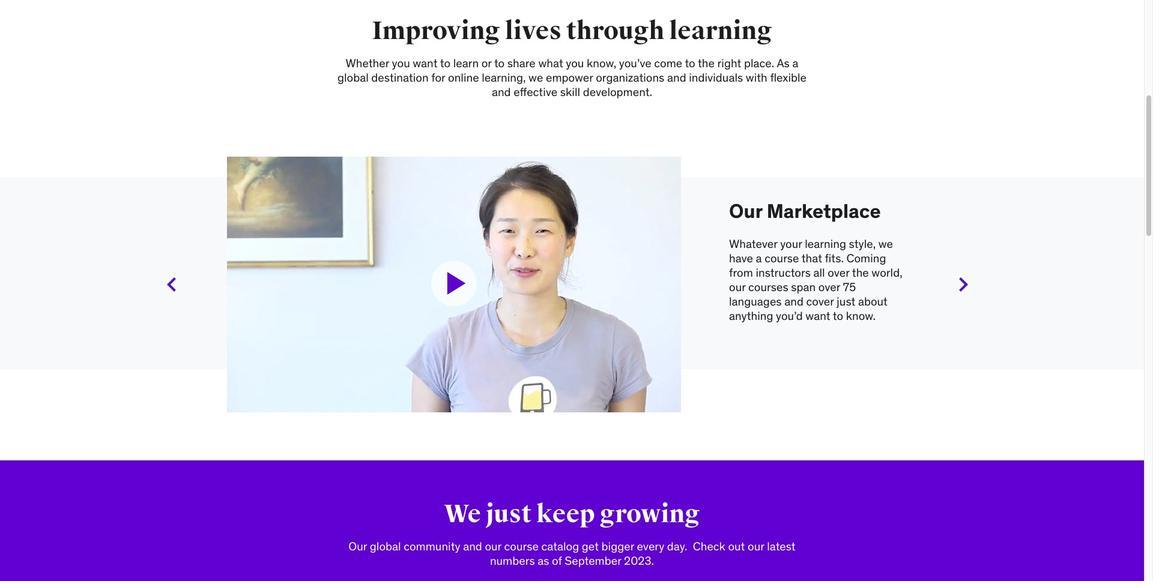 Task type: locate. For each thing, give the bounding box(es) containing it.
day.
[[668, 540, 688, 554]]

1 horizontal spatial course
[[765, 251, 800, 266]]

our left as
[[485, 540, 502, 554]]

global left community at the bottom of the page
[[370, 540, 401, 554]]

to
[[440, 56, 451, 70], [495, 56, 505, 70], [685, 56, 696, 70], [833, 309, 844, 323]]

1 vertical spatial we
[[879, 237, 894, 251]]

0 vertical spatial we
[[529, 70, 544, 85]]

0 horizontal spatial you
[[392, 56, 410, 70]]

1 vertical spatial learning
[[805, 237, 847, 251]]

whether
[[346, 56, 389, 70]]

global inside our global community and our course catalog get bigger every day.  check out our latest numbers as of september 2023.
[[370, 540, 401, 554]]

0 vertical spatial want
[[413, 56, 438, 70]]

2 horizontal spatial our
[[748, 540, 765, 554]]

courses
[[749, 280, 789, 294]]

world,
[[872, 266, 903, 280]]

our inside our global community and our course catalog get bigger every day.  check out our latest numbers as of september 2023.
[[349, 540, 367, 554]]

0 vertical spatial our
[[730, 199, 763, 224]]

our
[[730, 199, 763, 224], [349, 540, 367, 554]]

organizations
[[596, 70, 665, 85]]

want down improving
[[413, 56, 438, 70]]

we just keep growing
[[444, 499, 700, 530]]

your
[[781, 237, 803, 251]]

about
[[859, 294, 888, 309]]

1 horizontal spatial we
[[879, 237, 894, 251]]

0 horizontal spatial global
[[338, 70, 369, 85]]

as
[[538, 554, 550, 569]]

1 vertical spatial want
[[806, 309, 831, 323]]

1 horizontal spatial the
[[853, 266, 869, 280]]

have
[[730, 251, 754, 266]]

learning inside whatever your learning style, we have a course that fits. coming from instructors all over the world, our courses span over 75 languages and cover just about anything you'd want to know.
[[805, 237, 847, 251]]

a right "as"
[[793, 56, 799, 70]]

we
[[529, 70, 544, 85], [879, 237, 894, 251]]

0 horizontal spatial the
[[698, 56, 715, 70]]

1 vertical spatial course
[[505, 540, 539, 554]]

1 vertical spatial the
[[853, 266, 869, 280]]

1 vertical spatial our
[[349, 540, 367, 554]]

from
[[730, 266, 754, 280]]

1 horizontal spatial global
[[370, 540, 401, 554]]

our for our global community and our course catalog get bigger every day.  check out our latest numbers as of september 2023.
[[349, 540, 367, 554]]

flexible
[[771, 70, 807, 85]]

0 vertical spatial global
[[338, 70, 369, 85]]

global inside whether you want to learn or to share what you know, you've come to the right place. as a global destination for online learning, we empower organizations and individuals with flexible and effective skill development.
[[338, 70, 369, 85]]

1 horizontal spatial our
[[730, 199, 763, 224]]

a
[[793, 56, 799, 70], [756, 251, 762, 266]]

learning
[[670, 16, 773, 46], [805, 237, 847, 251]]

or
[[482, 56, 492, 70]]

just right we
[[486, 499, 532, 530]]

you've
[[620, 56, 652, 70]]

1 horizontal spatial learning
[[805, 237, 847, 251]]

our marketplace
[[730, 199, 882, 224]]

our for our marketplace
[[730, 199, 763, 224]]

empower
[[546, 70, 594, 85]]

0 vertical spatial course
[[765, 251, 800, 266]]

share
[[508, 56, 536, 70]]

0 horizontal spatial our
[[349, 540, 367, 554]]

through
[[567, 16, 665, 46]]

0 vertical spatial a
[[793, 56, 799, 70]]

the inside whatever your learning style, we have a course that fits. coming from instructors all over the world, our courses span over 75 languages and cover just about anything you'd want to know.
[[853, 266, 869, 280]]

want right you'd
[[806, 309, 831, 323]]

0 vertical spatial the
[[698, 56, 715, 70]]

as
[[777, 56, 790, 70]]

to right the or
[[495, 56, 505, 70]]

of
[[552, 554, 562, 569]]

to left know.
[[833, 309, 844, 323]]

a inside whether you want to learn or to share what you know, you've come to the right place. as a global destination for online learning, we empower organizations and individuals with flexible and effective skill development.
[[793, 56, 799, 70]]

the left right
[[698, 56, 715, 70]]

bigger
[[602, 540, 635, 554]]

1 vertical spatial just
[[486, 499, 532, 530]]

1 horizontal spatial just
[[837, 294, 856, 309]]

you right whether in the left top of the page
[[392, 56, 410, 70]]

whatever your learning style, we have a course that fits. coming from instructors all over the world, our courses span over 75 languages and cover just about anything you'd want to know.
[[730, 237, 903, 323]]

and down we
[[463, 540, 483, 554]]

1 horizontal spatial our
[[730, 280, 746, 294]]

whether you want to learn or to share what you know, you've come to the right place. as a global destination for online learning, we empower organizations and individuals with flexible and effective skill development.
[[338, 56, 807, 99]]

get
[[582, 540, 599, 554]]

growing
[[600, 499, 700, 530]]

1 horizontal spatial want
[[806, 309, 831, 323]]

global left destination
[[338, 70, 369, 85]]

0 vertical spatial learning
[[670, 16, 773, 46]]

you
[[392, 56, 410, 70], [566, 56, 584, 70]]

to left "learn"
[[440, 56, 451, 70]]

to right come
[[685, 56, 696, 70]]

0 vertical spatial just
[[837, 294, 856, 309]]

1 horizontal spatial a
[[793, 56, 799, 70]]

our right out
[[748, 540, 765, 554]]

a inside whatever your learning style, we have a course that fits. coming from instructors all over the world, our courses span over 75 languages and cover just about anything you'd want to know.
[[756, 251, 762, 266]]

our down have
[[730, 280, 746, 294]]

0 horizontal spatial learning
[[670, 16, 773, 46]]

the
[[698, 56, 715, 70], [853, 266, 869, 280]]

cover
[[807, 294, 835, 309]]

0 horizontal spatial just
[[486, 499, 532, 530]]

our
[[730, 280, 746, 294], [485, 540, 502, 554], [748, 540, 765, 554]]

and
[[668, 70, 687, 85], [492, 85, 511, 99], [785, 294, 804, 309], [463, 540, 483, 554]]

course inside whatever your learning style, we have a course that fits. coming from instructors all over the world, our courses span over 75 languages and cover just about anything you'd want to know.
[[765, 251, 800, 266]]

learning,
[[482, 70, 526, 85]]

instructors
[[756, 266, 811, 280]]

you'd
[[777, 309, 803, 323]]

we right style,
[[879, 237, 894, 251]]

1 horizontal spatial you
[[566, 56, 584, 70]]

course inside our global community and our course catalog get bigger every day.  check out our latest numbers as of september 2023.
[[505, 540, 539, 554]]

we right the learning, at the left top of the page
[[529, 70, 544, 85]]

1 vertical spatial global
[[370, 540, 401, 554]]

individuals
[[689, 70, 744, 85]]

what
[[539, 56, 564, 70]]

0 horizontal spatial our
[[485, 540, 502, 554]]

course left that
[[765, 251, 800, 266]]

just inside whatever your learning style, we have a course that fits. coming from instructors all over the world, our courses span over 75 languages and cover just about anything you'd want to know.
[[837, 294, 856, 309]]

a right have
[[756, 251, 762, 266]]

course left of
[[505, 540, 539, 554]]

0 horizontal spatial we
[[529, 70, 544, 85]]

learning up right
[[670, 16, 773, 46]]

and left effective
[[492, 85, 511, 99]]

just
[[837, 294, 856, 309], [486, 499, 532, 530]]

want
[[413, 56, 438, 70], [806, 309, 831, 323]]

over
[[828, 266, 850, 280], [819, 280, 841, 294]]

and left cover in the bottom of the page
[[785, 294, 804, 309]]

learning up all
[[805, 237, 847, 251]]

want inside whether you want to learn or to share what you know, you've come to the right place. as a global destination for online learning, we empower organizations and individuals with flexible and effective skill development.
[[413, 56, 438, 70]]

1 vertical spatial a
[[756, 251, 762, 266]]

just right cover in the bottom of the page
[[837, 294, 856, 309]]

0 horizontal spatial want
[[413, 56, 438, 70]]

global
[[338, 70, 369, 85], [370, 540, 401, 554]]

course
[[765, 251, 800, 266], [505, 540, 539, 554]]

0 horizontal spatial a
[[756, 251, 762, 266]]

2023.
[[624, 554, 655, 569]]

the left world,
[[853, 266, 869, 280]]

0 horizontal spatial course
[[505, 540, 539, 554]]

all
[[814, 266, 826, 280]]

you right what
[[566, 56, 584, 70]]



Task type: describe. For each thing, give the bounding box(es) containing it.
2 you from the left
[[566, 56, 584, 70]]

span
[[792, 280, 816, 294]]

1 you from the left
[[392, 56, 410, 70]]

keep
[[537, 499, 595, 530]]

want inside whatever your learning style, we have a course that fits. coming from instructors all over the world, our courses span over 75 languages and cover just about anything you'd want to know.
[[806, 309, 831, 323]]

over right all
[[828, 266, 850, 280]]

learn
[[454, 56, 479, 70]]

we
[[444, 499, 481, 530]]

catalog
[[542, 540, 580, 554]]

the inside whether you want to learn or to share what you know, you've come to the right place. as a global destination for online learning, we empower organizations and individuals with flexible and effective skill development.
[[698, 56, 715, 70]]

skill
[[561, 85, 581, 99]]

improving lives through learning
[[372, 16, 773, 46]]

september
[[565, 554, 622, 569]]

effective
[[514, 85, 558, 99]]

whatever
[[730, 237, 778, 251]]

know.
[[847, 309, 876, 323]]

latest
[[768, 540, 796, 554]]

style,
[[850, 237, 876, 251]]

that
[[802, 251, 823, 266]]

development.
[[583, 85, 653, 99]]

we inside whatever your learning style, we have a course that fits. coming from instructors all over the world, our courses span over 75 languages and cover just about anything you'd want to know.
[[879, 237, 894, 251]]

lives
[[505, 16, 562, 46]]

for
[[432, 70, 446, 85]]

know,
[[587, 56, 617, 70]]

marketplace
[[767, 199, 882, 224]]

we inside whether you want to learn or to share what you know, you've come to the right place. as a global destination for online learning, we empower organizations and individuals with flexible and effective skill development.
[[529, 70, 544, 85]]

place.
[[745, 56, 775, 70]]

anything
[[730, 309, 774, 323]]

destination
[[372, 70, 429, 85]]

numbers
[[490, 554, 535, 569]]

and inside whatever your learning style, we have a course that fits. coming from instructors all over the world, our courses span over 75 languages and cover just about anything you'd want to know.
[[785, 294, 804, 309]]

come
[[655, 56, 683, 70]]

and inside our global community and our course catalog get bigger every day.  check out our latest numbers as of september 2023.
[[463, 540, 483, 554]]

right
[[718, 56, 742, 70]]

and left individuals
[[668, 70, 687, 85]]

our global community and our course catalog get bigger every day.  check out our latest numbers as of september 2023.
[[349, 540, 796, 569]]

with
[[746, 70, 768, 85]]

75
[[844, 280, 857, 294]]

coming
[[847, 251, 887, 266]]

out
[[729, 540, 745, 554]]

community
[[404, 540, 461, 554]]

our inside whatever your learning style, we have a course that fits. coming from instructors all over the world, our courses span over 75 languages and cover just about anything you'd want to know.
[[730, 280, 746, 294]]

over left 75
[[819, 280, 841, 294]]

online
[[448, 70, 479, 85]]

languages
[[730, 294, 782, 309]]

fits.
[[826, 251, 844, 266]]

to inside whatever your learning style, we have a course that fits. coming from instructors all over the world, our courses span over 75 languages and cover just about anything you'd want to know.
[[833, 309, 844, 323]]

improving
[[372, 16, 500, 46]]

every
[[637, 540, 665, 554]]



Task type: vqa. For each thing, say whether or not it's contained in the screenshot.
at
no



